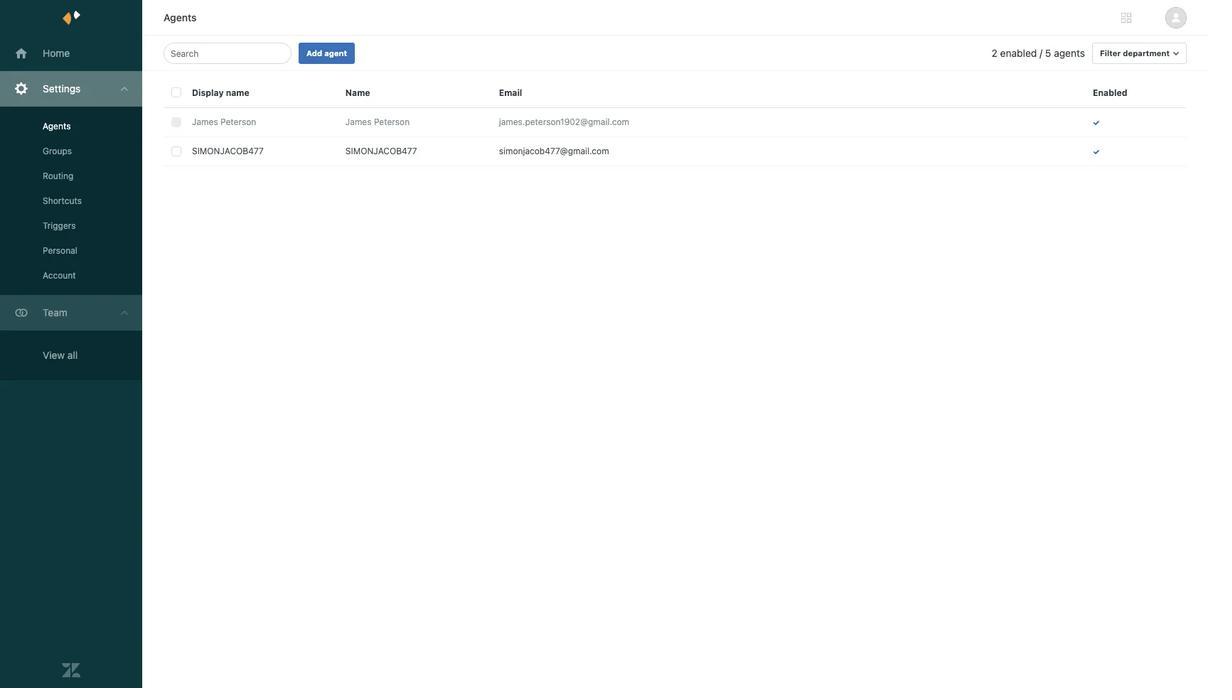 Task type: locate. For each thing, give the bounding box(es) containing it.
enabled
[[1000, 47, 1037, 59]]

james peterson down name
[[345, 117, 410, 127]]

1 peterson from the left
[[220, 117, 256, 127]]

james peterson
[[192, 117, 256, 127], [345, 117, 410, 127]]

1 vertical spatial agents
[[43, 121, 71, 132]]

add
[[306, 48, 322, 58]]

agents up groups
[[43, 121, 71, 132]]

agents
[[164, 11, 197, 23], [43, 121, 71, 132]]

personal
[[43, 245, 77, 256]]

1 horizontal spatial peterson
[[374, 117, 410, 127]]

2 james from the left
[[345, 117, 372, 127]]

2
[[992, 47, 997, 59]]

0 horizontal spatial simonjacob477
[[192, 146, 264, 156]]

simonjacob477 down name
[[345, 146, 417, 156]]

account
[[43, 270, 76, 281]]

simonjacob477
[[192, 146, 264, 156], [345, 146, 417, 156]]

add agent button
[[299, 43, 355, 64]]

1 horizontal spatial james peterson
[[345, 117, 410, 127]]

settings
[[43, 82, 81, 95]]

2 simonjacob477 from the left
[[345, 146, 417, 156]]

1 horizontal spatial simonjacob477
[[345, 146, 417, 156]]

0 horizontal spatial peterson
[[220, 117, 256, 127]]

view
[[43, 349, 65, 361]]

routing
[[43, 171, 74, 181]]

james peterson down display name
[[192, 117, 256, 127]]

james down name
[[345, 117, 372, 127]]

1 horizontal spatial agents
[[164, 11, 197, 23]]

agents up search text box
[[164, 11, 197, 23]]

name
[[345, 87, 370, 98]]

1 horizontal spatial james
[[345, 117, 372, 127]]

james
[[192, 117, 218, 127], [345, 117, 372, 127]]

2 james peterson from the left
[[345, 117, 410, 127]]

0 horizontal spatial agents
[[43, 121, 71, 132]]

simonjacob477 down display name
[[192, 146, 264, 156]]

view all
[[43, 349, 78, 361]]

0 horizontal spatial james
[[192, 117, 218, 127]]

james down the display
[[192, 117, 218, 127]]

1 james from the left
[[192, 117, 218, 127]]

department
[[1123, 48, 1170, 58]]

peterson
[[220, 117, 256, 127], [374, 117, 410, 127]]

filter department
[[1100, 48, 1170, 58]]

2 peterson from the left
[[374, 117, 410, 127]]

team
[[43, 306, 67, 319]]

display name
[[192, 87, 249, 98]]

email
[[499, 87, 522, 98]]

0 horizontal spatial james peterson
[[192, 117, 256, 127]]

/
[[1040, 47, 1042, 59]]

1 james peterson from the left
[[192, 117, 256, 127]]



Task type: describe. For each thing, give the bounding box(es) containing it.
filter
[[1100, 48, 1121, 58]]

display
[[192, 87, 224, 98]]

simonjacob477@gmail.com
[[499, 146, 609, 156]]

agents
[[1054, 47, 1085, 59]]

groups
[[43, 146, 72, 156]]

5
[[1045, 47, 1051, 59]]

0 vertical spatial agents
[[164, 11, 197, 23]]

all
[[67, 349, 78, 361]]

2 enabled / 5 agents
[[992, 47, 1085, 59]]

1 simonjacob477 from the left
[[192, 146, 264, 156]]

shortcuts
[[43, 196, 82, 206]]

zendesk products image
[[1121, 13, 1131, 23]]

james.peterson1902@gmail.com
[[499, 117, 629, 127]]

triggers
[[43, 220, 76, 231]]

enabled
[[1093, 87, 1127, 98]]

filter department button
[[1092, 43, 1187, 64]]

Search text field
[[171, 45, 280, 62]]

home
[[43, 47, 70, 59]]

add agent
[[306, 48, 347, 58]]

name
[[226, 87, 249, 98]]

agent
[[324, 48, 347, 58]]



Task type: vqa. For each thing, say whether or not it's contained in the screenshot.
Groups
yes



